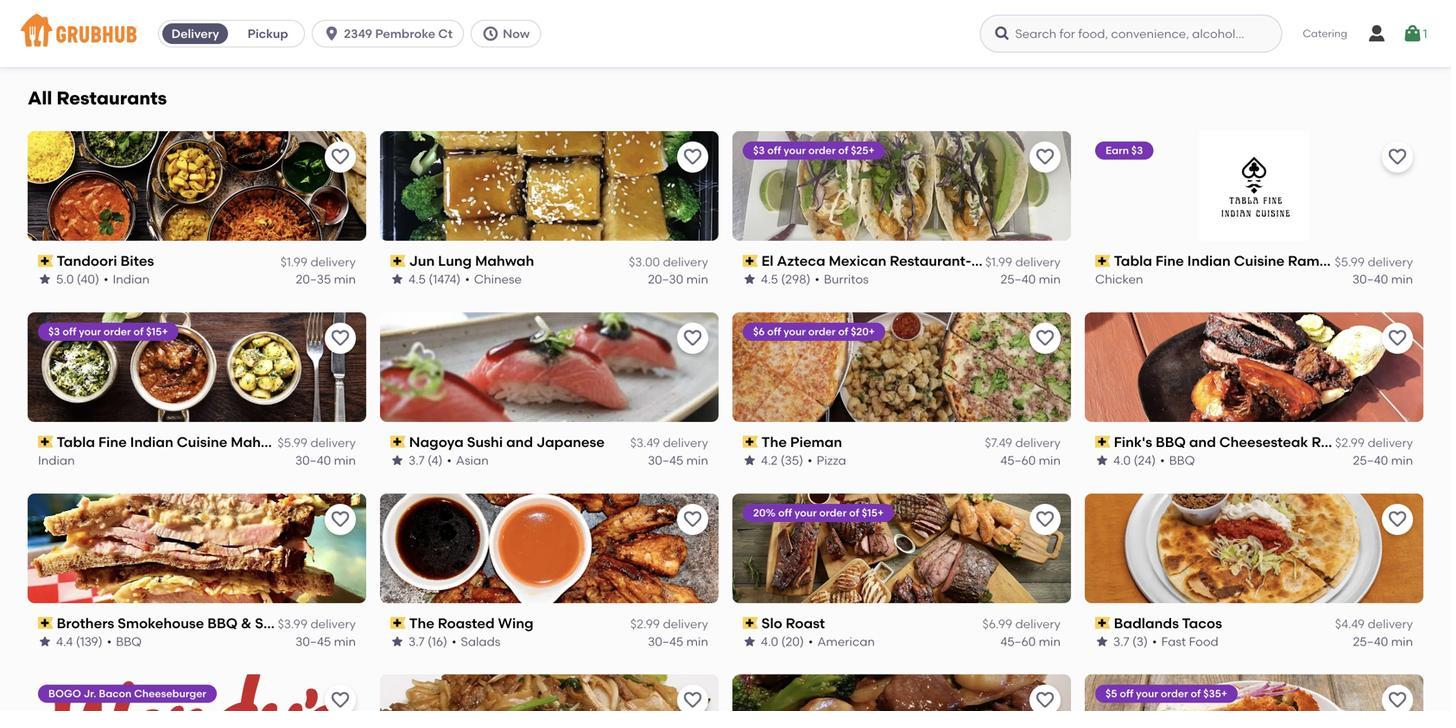 Task type: locate. For each thing, give the bounding box(es) containing it.
min
[[334, 32, 356, 47], [1039, 32, 1061, 47], [1391, 32, 1413, 47], [334, 272, 356, 287], [686, 272, 708, 287], [1039, 272, 1061, 287], [1391, 272, 1413, 287], [334, 453, 356, 468], [686, 453, 708, 468], [1039, 453, 1061, 468], [1391, 453, 1413, 468], [334, 635, 356, 649], [686, 635, 708, 649], [1039, 635, 1061, 649], [1391, 635, 1413, 649]]

indian
[[1170, 32, 1207, 47], [1187, 253, 1231, 269], [113, 272, 150, 287], [130, 434, 173, 451], [38, 453, 75, 468]]

0 vertical spatial burritos
[[472, 32, 516, 47]]

20–35 min
[[296, 32, 356, 47], [1353, 32, 1413, 47], [296, 272, 356, 287]]

4.0 down slo
[[761, 635, 778, 649]]

and left cheesesteak
[[1189, 434, 1216, 451]]

1 vertical spatial asian
[[456, 453, 489, 468]]

1 vertical spatial tandoori
[[57, 253, 117, 269]]

star icon image for nagoya sushi and japanese logo
[[390, 454, 404, 468]]

save this restaurant image
[[682, 147, 703, 168], [1035, 147, 1055, 168], [1387, 147, 1408, 168], [1035, 328, 1055, 349], [1387, 509, 1408, 530], [682, 691, 703, 711], [1035, 691, 1055, 711]]

0 vertical spatial cuisine
[[1234, 253, 1285, 269]]

1 vertical spatial 4.0
[[761, 635, 778, 649]]

0 horizontal spatial tandoori bites
[[57, 253, 154, 269]]

subscription pass image for slo roast
[[743, 618, 758, 630]]

$1.99 delivery
[[280, 15, 356, 29], [1338, 15, 1413, 29], [280, 255, 356, 269], [985, 255, 1061, 269]]

0 horizontal spatial and
[[506, 434, 533, 451]]

1 horizontal spatial the
[[762, 434, 787, 451]]

subscription pass image inside el azteca mexican restaurant-mahwah link
[[390, 15, 406, 27]]

subscription pass image for fink's bbq and cheesesteak roadhouse
[[1095, 436, 1110, 448]]

mexican up $20+
[[829, 253, 886, 269]]

0 vertical spatial tabla
[[1114, 253, 1152, 269]]

25–40
[[1001, 272, 1036, 287], [1353, 453, 1388, 468], [1353, 635, 1388, 649]]

5.0 (40) for star icon for tandoori bites logo
[[56, 272, 99, 287]]

tandoori bites for star icon to the right of $4.00 delivery 20–30 min
[[1114, 13, 1211, 29]]

1
[[1423, 26, 1427, 41]]

30–40 min
[[1352, 272, 1413, 287], [295, 453, 356, 468]]

min for the pieman logo
[[1039, 453, 1061, 468]]

asian down sushi
[[456, 453, 489, 468]]

delivery for the jun lung mahwah  logo
[[663, 255, 708, 269]]

the for the pieman
[[762, 434, 787, 451]]

Search for food, convenience, alcohol... search field
[[980, 15, 1282, 53]]

min for tabla fine indian cuisine mahwah logo
[[334, 453, 356, 468]]

0 horizontal spatial • asian
[[102, 32, 144, 47]]

0 horizontal spatial tandoori
[[57, 253, 117, 269]]

5.0 for star icon to the right of $4.00 delivery 20–30 min
[[1113, 32, 1131, 47]]

delivery for the roasted wing logo in the bottom of the page
[[663, 617, 708, 632]]

bbq
[[1156, 434, 1186, 451], [1169, 453, 1195, 468], [207, 615, 238, 632], [116, 635, 142, 649]]

25–40 min
[[1001, 272, 1061, 287], [1353, 453, 1413, 468], [1353, 635, 1413, 649]]

20–30 min
[[648, 272, 708, 287]]

mexican right ct
[[476, 13, 534, 29]]

1 horizontal spatial • asian
[[447, 453, 489, 468]]

min for badlands tacos logo
[[1391, 635, 1413, 649]]

45–60 min down the $6.99 delivery
[[1000, 635, 1061, 649]]

all
[[28, 87, 52, 109]]

and for japanese
[[506, 434, 533, 451]]

1 horizontal spatial azteca
[[777, 253, 825, 269]]

20%
[[753, 507, 776, 519]]

(40)
[[1134, 32, 1156, 47], [77, 272, 99, 287]]

houlihan's logo image
[[1085, 675, 1423, 712]]

1 vertical spatial $5.99 delivery
[[278, 436, 356, 451]]

$2.99 delivery
[[1335, 436, 1413, 451], [630, 617, 708, 632]]

25–40 for roadhouse
[[1353, 453, 1388, 468]]

jr.
[[84, 688, 96, 701]]

$3.00
[[629, 255, 660, 269]]

brothers smokehouse bbq & soul
[[57, 615, 284, 632]]

$5.99
[[1335, 255, 1365, 269], [278, 436, 308, 451]]

30–40 min for tabla fine indian cuisine ramsey
[[1352, 272, 1413, 287]]

1 horizontal spatial • burritos
[[815, 272, 869, 287]]

0 vertical spatial mexican
[[476, 13, 534, 29]]

0 horizontal spatial tabla
[[57, 434, 95, 451]]

2 and from the left
[[1189, 434, 1216, 451]]

1 horizontal spatial chicken
[[1095, 272, 1143, 287]]

min for el azteca mexican restaurant-mahwah logo
[[1039, 272, 1061, 287]]

smokehouse
[[118, 615, 204, 632]]

(298) up $6 off your order of $20+
[[781, 272, 811, 287]]

nagoya sushi and japanese
[[409, 434, 605, 451]]

$2.99
[[1335, 436, 1365, 451], [630, 617, 660, 632]]

star icon image right 2349
[[390, 33, 404, 47]]

• asian down sushi
[[447, 453, 489, 468]]

$5.99 for mahwah
[[278, 436, 308, 451]]

30–45 min for &
[[296, 635, 356, 649]]

star icon image up $3 off your order of $15+
[[38, 273, 52, 287]]

save this restaurant image
[[330, 147, 351, 168], [330, 328, 351, 349], [682, 328, 703, 349], [1387, 328, 1408, 349], [330, 509, 351, 530], [682, 509, 703, 530], [1035, 509, 1055, 530], [330, 691, 351, 711], [1387, 691, 1408, 711]]

subscription pass image
[[38, 15, 53, 27], [390, 15, 406, 27], [1095, 15, 1110, 27], [1095, 255, 1110, 267], [390, 436, 406, 448], [1095, 436, 1110, 448], [38, 618, 53, 630], [390, 618, 406, 630], [743, 618, 758, 630], [1095, 618, 1110, 630]]

azteca
[[424, 13, 473, 29], [777, 253, 825, 269]]

svg image inside 2349 pembroke ct button
[[323, 25, 340, 42]]

0 horizontal spatial (40)
[[77, 272, 99, 287]]

(139)
[[76, 635, 103, 649]]

0 vertical spatial tandoori bites
[[1114, 13, 1211, 29]]

20–35
[[296, 32, 331, 47], [1353, 32, 1388, 47], [296, 272, 331, 287]]

cuisine left ramsey
[[1234, 253, 1285, 269]]

tandoori bites logo image
[[28, 131, 366, 241]]

tandoori
[[1114, 13, 1174, 29], [57, 253, 117, 269]]

0 vertical spatial $2.99
[[1335, 436, 1365, 451]]

• asian down no.7
[[102, 32, 144, 47]]

0 horizontal spatial bites
[[120, 253, 154, 269]]

catering button
[[1291, 14, 1359, 53]]

prime no.7 x ugly chicken
[[57, 13, 235, 29]]

off for tabla
[[63, 326, 76, 338]]

4.5 down "jun"
[[409, 272, 426, 287]]

$3
[[753, 144, 765, 157], [1131, 144, 1143, 157], [48, 326, 60, 338]]

1 vertical spatial 25–40 min
[[1353, 453, 1413, 468]]

$6.99 delivery
[[983, 617, 1061, 632]]

0 vertical spatial • asian
[[102, 32, 144, 47]]

• for star icon for the jun lung mahwah  logo
[[465, 272, 470, 287]]

• for star icon corresponding to the pieman logo
[[808, 453, 812, 468]]

0 vertical spatial chicken
[[179, 13, 235, 29]]

wendy's logo image
[[28, 675, 366, 712]]

45–60 down the $6.99 delivery
[[1000, 635, 1036, 649]]

all restaurants
[[28, 87, 167, 109]]

45–60 down $7.49 delivery
[[1000, 453, 1036, 468]]

1 vertical spatial 25–40
[[1353, 453, 1388, 468]]

el up $6
[[762, 253, 773, 269]]

$25+
[[851, 144, 875, 157]]

badlands
[[1114, 615, 1179, 632]]

• bbq right (24)
[[1160, 453, 1195, 468]]

tabla fine indian cuisine ramsey
[[1114, 253, 1342, 269]]

cheeseburger
[[134, 688, 206, 701]]

1 vertical spatial tabla
[[57, 434, 95, 451]]

4.5 (298) up $6
[[761, 272, 811, 287]]

1 horizontal spatial $5.99 delivery
[[1335, 255, 1413, 269]]

tabla
[[1114, 253, 1152, 269], [57, 434, 95, 451]]

0 horizontal spatial asian
[[111, 32, 144, 47]]

prime
[[57, 13, 96, 29]]

0 horizontal spatial 5.0 (40)
[[56, 272, 99, 287]]

star icon image left 4.2
[[743, 454, 757, 468]]

45–60 min for slo roast
[[1000, 635, 1061, 649]]

0 vertical spatial 25–40 min
[[1001, 272, 1061, 287]]

star icon image left 4.0 (24)
[[1095, 454, 1109, 468]]

and right sushi
[[506, 434, 533, 451]]

and for cheesesteak
[[1189, 434, 1216, 451]]

20–30 down "$3.00 delivery"
[[648, 272, 683, 287]]

5.0
[[1113, 32, 1131, 47], [56, 272, 74, 287]]

1 vertical spatial $2.99
[[630, 617, 660, 632]]

the pieman
[[762, 434, 842, 451]]

order for azteca
[[808, 144, 836, 157]]

delivery
[[310, 15, 356, 29], [1015, 15, 1061, 29], [1368, 15, 1413, 29], [310, 255, 356, 269], [663, 255, 708, 269], [1015, 255, 1061, 269], [1368, 255, 1413, 269], [310, 436, 356, 451], [663, 436, 708, 451], [1015, 436, 1061, 451], [1368, 436, 1413, 451], [310, 617, 356, 632], [663, 617, 708, 632], [1015, 617, 1061, 632], [1368, 617, 1413, 632]]

1 horizontal spatial 4.5 (298)
[[761, 272, 811, 287]]

• for el azteca mexican restaurant-mahwah logo star icon
[[815, 272, 820, 287]]

1 horizontal spatial fine
[[1156, 253, 1184, 269]]

the for the roasted wing
[[409, 615, 434, 632]]

star icon image left 4.4
[[38, 635, 52, 649]]

20–30 down $4.00
[[1000, 32, 1036, 47]]

subscription pass image
[[38, 255, 53, 267], [390, 255, 406, 267], [743, 255, 758, 267], [38, 436, 53, 448], [743, 436, 758, 448]]

1 vertical spatial • indian
[[104, 272, 150, 287]]

45–60
[[1000, 453, 1036, 468], [1000, 635, 1036, 649]]

0 vertical spatial the
[[762, 434, 787, 451]]

1 45–60 from the top
[[1000, 453, 1036, 468]]

• for badlands tacos logo's star icon
[[1152, 635, 1157, 649]]

star icon image left 3.7 (4)
[[390, 454, 404, 468]]

delivery for fink's bbq and cheesesteak roadhouse logo
[[1368, 436, 1413, 451]]

$15+ for fine
[[146, 326, 168, 338]]

4.5 up $6
[[761, 272, 778, 287]]

min for the jun lung mahwah  logo
[[686, 272, 708, 287]]

nagoya sushi and japanese logo image
[[380, 313, 719, 422]]

burritos up $20+
[[824, 272, 869, 287]]

2349 pembroke ct button
[[312, 20, 471, 48]]

• burritos right ct
[[462, 32, 516, 47]]

45–60 for the pieman
[[1000, 453, 1036, 468]]

delivery for nagoya sushi and japanese logo
[[663, 436, 708, 451]]

1 vertical spatial $5.99
[[278, 436, 308, 451]]

el azteca mexican restaurant-mahwah
[[409, 13, 678, 29], [762, 253, 1030, 269]]

1 vertical spatial • burritos
[[815, 272, 869, 287]]

0 vertical spatial azteca
[[424, 13, 473, 29]]

1 vertical spatial 30–40 min
[[295, 453, 356, 468]]

cuisine down tabla fine indian cuisine mahwah logo
[[177, 434, 227, 451]]

1 vertical spatial • bbq
[[107, 635, 142, 649]]

1 horizontal spatial asian
[[456, 453, 489, 468]]

• burritos for el azteca mexican restaurant-mahwah logo star icon
[[815, 272, 869, 287]]

0 horizontal spatial $2.99
[[630, 617, 660, 632]]

1 vertical spatial the
[[409, 615, 434, 632]]

restaurant- inside el azteca mexican restaurant-mahwah link
[[537, 13, 619, 29]]

fine
[[1156, 253, 1184, 269], [98, 434, 127, 451]]

• bbq right "(139)" at the left bottom of the page
[[107, 635, 142, 649]]

asian
[[111, 32, 144, 47], [456, 453, 489, 468]]

$4.49
[[1335, 617, 1365, 632]]

svg image
[[482, 25, 499, 42]]

1 horizontal spatial • bbq
[[1160, 453, 1195, 468]]

1 vertical spatial 5.0 (40)
[[56, 272, 99, 287]]

mexican
[[476, 13, 534, 29], [829, 253, 886, 269]]

(298) left svg image on the top left of page
[[429, 32, 458, 47]]

20–30
[[1000, 32, 1036, 47], [648, 272, 683, 287]]

5.0 for star icon for tandoori bites logo
[[56, 272, 74, 287]]

25–40 for mahwah
[[1001, 272, 1036, 287]]

$6 off your order of $20+
[[753, 326, 875, 338]]

0 vertical spatial $15+
[[146, 326, 168, 338]]

0 horizontal spatial 30–40 min
[[295, 453, 356, 468]]

2 45–60 from the top
[[1000, 635, 1036, 649]]

order for fine
[[104, 326, 131, 338]]

1 horizontal spatial mexican
[[829, 253, 886, 269]]

off
[[767, 144, 781, 157], [63, 326, 76, 338], [767, 326, 781, 338], [778, 507, 792, 519], [1120, 688, 1134, 701]]

fink's bbq and cheesesteak roadhouse
[[1114, 434, 1389, 451]]

45–60 min down $7.49 delivery
[[1000, 453, 1061, 468]]

(298) for star icon right of 2349
[[429, 32, 458, 47]]

45–60 for slo roast
[[1000, 635, 1036, 649]]

4.2 (35)
[[761, 453, 803, 468]]

the up 4.2
[[762, 434, 787, 451]]

1 vertical spatial tandoori bites
[[57, 253, 154, 269]]

badlands tacos
[[1114, 615, 1222, 632]]

min inside $4.00 delivery 20–30 min
[[1039, 32, 1061, 47]]

1 horizontal spatial 4.0
[[1113, 453, 1131, 468]]

1 vertical spatial el azteca mexican restaurant-mahwah
[[762, 253, 1030, 269]]

star icon image left the 3.7 (16)
[[390, 635, 404, 649]]

1 horizontal spatial burritos
[[824, 272, 869, 287]]

1 vertical spatial mexican
[[829, 253, 886, 269]]

delivery for tabla fine indian cuisine ramsey logo
[[1368, 255, 1413, 269]]

$5.99 for ramsey
[[1335, 255, 1365, 269]]

star icon image left 3.7 (3)
[[1095, 635, 1109, 649]]

1 vertical spatial cuisine
[[177, 434, 227, 451]]

fink's bbq and cheesesteak roadhouse logo image
[[1085, 313, 1423, 422]]

0 horizontal spatial burritos
[[472, 32, 516, 47]]

0 vertical spatial restaurant-
[[537, 13, 619, 29]]

• burritos
[[462, 32, 516, 47], [815, 272, 869, 287]]

1 vertical spatial 5.0
[[56, 272, 74, 287]]

• asian for sushi
[[447, 453, 489, 468]]

1 and from the left
[[506, 434, 533, 451]]

0 vertical spatial • burritos
[[462, 32, 516, 47]]

• salads
[[452, 635, 500, 649]]

nagoya
[[409, 434, 464, 451]]

delivery for tabla fine indian cuisine mahwah logo
[[310, 436, 356, 451]]

min for fink's bbq and cheesesteak roadhouse logo
[[1391, 453, 1413, 468]]

• for star icon associated with fink's bbq and cheesesteak roadhouse logo
[[1160, 453, 1165, 468]]

0 vertical spatial 45–60 min
[[1000, 453, 1061, 468]]

3.7 left (16)
[[409, 635, 425, 649]]

star icon image for badlands tacos logo
[[1095, 635, 1109, 649]]

pembroke
[[375, 26, 435, 41]]

$5.99 delivery for tabla fine indian cuisine mahwah
[[278, 436, 356, 451]]

brothers smokehouse bbq & soul logo image
[[28, 494, 366, 604]]

tabla for tabla fine indian cuisine ramsey
[[1114, 253, 1152, 269]]

• for nagoya sushi and japanese logo star icon
[[447, 453, 452, 468]]

1 vertical spatial fine
[[98, 434, 127, 451]]

1 45–60 min from the top
[[1000, 453, 1061, 468]]

1 horizontal spatial $3
[[753, 144, 765, 157]]

1 horizontal spatial 30–40
[[1352, 272, 1388, 287]]

the roasted wing
[[409, 615, 534, 632]]

0 horizontal spatial (298)
[[429, 32, 458, 47]]

$4.00 delivery link
[[743, 11, 1061, 31]]

$2.99 for the roasted wing
[[630, 617, 660, 632]]

1 vertical spatial 45–60
[[1000, 635, 1036, 649]]

1 horizontal spatial $2.99
[[1335, 436, 1365, 451]]

burritos
[[472, 32, 516, 47], [824, 272, 869, 287]]

$1.99 for subscription pass icon for tandoori bites
[[280, 255, 308, 269]]

the up the 3.7 (16)
[[409, 615, 434, 632]]

1 vertical spatial $2.99 delivery
[[630, 617, 708, 632]]

no.7
[[100, 13, 130, 29]]

restaurant- right now
[[537, 13, 619, 29]]

$3 off your order of $15+
[[48, 326, 168, 338]]

3.7 left (3)
[[1113, 635, 1129, 649]]

45–60 min
[[1000, 453, 1061, 468], [1000, 635, 1061, 649]]

japanese
[[536, 434, 605, 451]]

$2.99 delivery for fink's bbq and cheesesteak roadhouse
[[1335, 436, 1413, 451]]

• bbq
[[1160, 453, 1195, 468], [107, 635, 142, 649]]

0 vertical spatial asian
[[111, 32, 144, 47]]

1 horizontal spatial 5.0 (40)
[[1113, 32, 1156, 47]]

$1.99 for subscription pass image related to tandoori bites
[[1338, 15, 1365, 29]]

restaurant- for subscription pass icon for el azteca mexican restaurant-mahwah
[[890, 253, 971, 269]]

3.7 left (4)
[[409, 453, 425, 468]]

1 vertical spatial $15+
[[862, 507, 884, 519]]

bbq left "&"
[[207, 615, 238, 632]]

1 vertical spatial burritos
[[824, 272, 869, 287]]

el
[[409, 13, 421, 29], [762, 253, 773, 269]]

4.5 for jun lung mahwah
[[409, 272, 426, 287]]

1 vertical spatial azteca
[[777, 253, 825, 269]]

1 vertical spatial 30–40
[[295, 453, 331, 468]]

1 horizontal spatial bites
[[1178, 13, 1211, 29]]

restaurant-
[[537, 13, 619, 29], [890, 253, 971, 269]]

1 vertical spatial • asian
[[447, 453, 489, 468]]

delivery for el azteca mexican restaurant-mahwah logo
[[1015, 255, 1061, 269]]

azteca left svg image on the top left of page
[[424, 13, 473, 29]]

restaurant- down el azteca mexican restaurant-mahwah logo
[[890, 253, 971, 269]]

0 vertical spatial 5.0
[[1113, 32, 1131, 47]]

• for star icon right of 2349
[[462, 32, 467, 47]]

star icon image left 4.0 (20)
[[743, 635, 757, 649]]

30–45 for &
[[296, 635, 331, 649]]

0 vertical spatial fine
[[1156, 253, 1184, 269]]

svg image
[[1366, 23, 1387, 44], [1402, 23, 1423, 44], [323, 25, 340, 42], [994, 25, 1011, 42]]

$3.49
[[630, 436, 660, 451]]

1 horizontal spatial $5.99
[[1335, 255, 1365, 269]]

2 45–60 min from the top
[[1000, 635, 1061, 649]]

star icon image up $6
[[743, 273, 757, 287]]

fink's
[[1114, 434, 1152, 451]]

1 vertical spatial el
[[762, 253, 773, 269]]

• for star icon left of the 4.9
[[102, 32, 107, 47]]

4.0 down fink's
[[1113, 453, 1131, 468]]

star icon image
[[38, 33, 52, 47], [390, 33, 404, 47], [1095, 33, 1109, 47], [38, 273, 52, 287], [390, 273, 404, 287], [743, 273, 757, 287], [390, 454, 404, 468], [743, 454, 757, 468], [1095, 454, 1109, 468], [38, 635, 52, 649], [390, 635, 404, 649], [743, 635, 757, 649], [1095, 635, 1109, 649]]

1 horizontal spatial tabla
[[1114, 253, 1152, 269]]

1 horizontal spatial 5.0
[[1113, 32, 1131, 47]]

4.5 (298) left svg image on the top left of page
[[409, 32, 458, 47]]

bbq down smokehouse
[[116, 635, 142, 649]]

1 horizontal spatial • indian
[[1161, 32, 1207, 47]]

0 horizontal spatial • indian
[[104, 272, 150, 287]]

asian for sushi
[[456, 453, 489, 468]]

• for star icon corresponding to the roasted wing logo in the bottom of the page
[[452, 635, 457, 649]]

0 vertical spatial (298)
[[429, 32, 458, 47]]

0 horizontal spatial 20–30
[[648, 272, 683, 287]]

subscription pass image for badlands tacos
[[1095, 618, 1110, 630]]

1 horizontal spatial (298)
[[781, 272, 811, 287]]

main navigation navigation
[[0, 0, 1451, 67]]

0 horizontal spatial el azteca mexican restaurant-mahwah
[[409, 13, 678, 29]]

• burritos up $20+
[[815, 272, 869, 287]]

asian down the x
[[111, 32, 144, 47]]

4.5
[[409, 32, 426, 47], [409, 272, 426, 287], [761, 272, 778, 287]]

star icon image left 4.5 (1474)
[[390, 273, 404, 287]]

3.7 (4)
[[409, 453, 443, 468]]

burritos right ct
[[472, 32, 516, 47]]

good taste restaurant logo image
[[380, 675, 719, 712]]

star icon image for the pieman logo
[[743, 454, 757, 468]]

subscription pass image for tandoori bites
[[38, 255, 53, 267]]

bites
[[1178, 13, 1211, 29], [120, 253, 154, 269]]

el left ct
[[409, 13, 421, 29]]

1 horizontal spatial $2.99 delivery
[[1335, 436, 1413, 451]]

0 horizontal spatial azteca
[[424, 13, 473, 29]]

of for fine
[[133, 326, 144, 338]]

badlands tacos logo image
[[1085, 494, 1423, 604]]

0 vertical spatial 30–40 min
[[1352, 272, 1413, 287]]

3.7 for the roasted wing
[[409, 635, 425, 649]]

30–40
[[1352, 272, 1388, 287], [295, 453, 331, 468]]

$1.99 for subscription pass image for prime no.7 x ugly chicken
[[280, 15, 308, 29]]

0 horizontal spatial $2.99 delivery
[[630, 617, 708, 632]]

5.0 (40) for star icon to the right of $4.00 delivery 20–30 min
[[1113, 32, 1156, 47]]

0 horizontal spatial 4.5 (298)
[[409, 32, 458, 47]]

your
[[784, 144, 806, 157], [79, 326, 101, 338], [784, 326, 806, 338], [795, 507, 817, 519], [1136, 688, 1158, 701]]

azteca up $6 off your order of $20+
[[777, 253, 825, 269]]

0 vertical spatial 4.0
[[1113, 453, 1131, 468]]

bbq up (24)
[[1156, 434, 1186, 451]]

4.0 (20)
[[761, 635, 804, 649]]

min for the roasted wing logo in the bottom of the page
[[686, 635, 708, 649]]

• burritos for star icon right of 2349
[[462, 32, 516, 47]]



Task type: describe. For each thing, give the bounding box(es) containing it.
el azteca mexican restaurant-mahwah logo image
[[732, 131, 1071, 241]]

slo roast logo image
[[732, 494, 1071, 604]]

tabla fine indian cuisine ramsey logo image
[[1199, 131, 1309, 241]]

1 vertical spatial (40)
[[77, 272, 99, 287]]

pizza
[[817, 453, 846, 468]]

$6
[[753, 326, 765, 338]]

30–40 min for tabla fine indian cuisine mahwah
[[295, 453, 356, 468]]

star icon image for el azteca mexican restaurant-mahwah logo
[[743, 273, 757, 287]]

el azteca mexican restaurant-mahwah link
[[390, 11, 708, 31]]

subscription pass image for tabla fine indian cuisine ramsey
[[1095, 255, 1110, 267]]

subscription pass image for el azteca mexican restaurant-mahwah
[[743, 255, 758, 267]]

$1.99 delivery for subscription pass image related to tandoori bites
[[1338, 15, 1413, 29]]

$3.99
[[278, 617, 308, 632]]

catering
[[1303, 27, 1347, 40]]

1 vertical spatial bites
[[120, 253, 154, 269]]

star icon image right $4.00 delivery 20–30 min
[[1095, 33, 1109, 47]]

fine for tabla fine indian cuisine ramsey
[[1156, 253, 1184, 269]]

$1.99 delivery for subscription pass icon for el azteca mexican restaurant-mahwah
[[985, 255, 1061, 269]]

food
[[1189, 635, 1218, 649]]

subscription pass image for tandoori bites
[[1095, 15, 1110, 27]]

$3.99 delivery
[[278, 617, 356, 632]]

bogo
[[48, 688, 81, 701]]

$3 off your order of $25+
[[753, 144, 875, 157]]

earn $3
[[1106, 144, 1143, 157]]

20% off your order of $15+
[[753, 507, 884, 519]]

30–40 for mahwah
[[295, 453, 331, 468]]

3.7 (3)
[[1113, 635, 1148, 649]]

delivery for brothers smokehouse bbq & soul logo
[[310, 617, 356, 632]]

1 horizontal spatial el azteca mexican restaurant-mahwah
[[762, 253, 1030, 269]]

star icon image for fink's bbq and cheesesteak roadhouse logo
[[1095, 454, 1109, 468]]

• bbq for bbq
[[1160, 453, 1195, 468]]

3.7 for badlands tacos
[[1113, 635, 1129, 649]]

subscription pass image for jun lung mahwah
[[390, 255, 406, 267]]

order for roast
[[819, 507, 847, 519]]

tacos
[[1182, 615, 1222, 632]]

chinese
[[474, 272, 522, 287]]

20–35 for star icon to the right of $4.00 delivery 20–30 min
[[1353, 32, 1388, 47]]

$35+
[[1203, 688, 1227, 701]]

2 vertical spatial 25–40 min
[[1353, 635, 1413, 649]]

fast
[[1161, 635, 1186, 649]]

delivery for tandoori bites logo
[[310, 255, 356, 269]]

off for the
[[767, 326, 781, 338]]

$5.99 delivery for tabla fine indian cuisine ramsey
[[1335, 255, 1413, 269]]

delivery for 'slo roast logo'
[[1015, 617, 1061, 632]]

tabla fine indian cuisine mahwah logo image
[[28, 313, 366, 422]]

wing
[[498, 615, 534, 632]]

min for nagoya sushi and japanese logo
[[686, 453, 708, 468]]

subscription pass image for the pieman
[[743, 436, 758, 448]]

brothers
[[57, 615, 114, 632]]

delivery inside $4.00 delivery 20–30 min
[[1015, 15, 1061, 29]]

0 vertical spatial el azteca mexican restaurant-mahwah
[[409, 13, 678, 29]]

jun lung mahwah  logo image
[[380, 131, 719, 241]]

star icon image for brothers smokehouse bbq & soul logo
[[38, 635, 52, 649]]

tabla fine indian cuisine mahwah
[[57, 434, 290, 451]]

3.7 (16)
[[409, 635, 447, 649]]

$1.99 for subscription pass icon for el azteca mexican restaurant-mahwah
[[985, 255, 1012, 269]]

(4)
[[427, 453, 443, 468]]

sushi
[[467, 434, 503, 451]]

roadhouse
[[1312, 434, 1389, 451]]

(298) for el azteca mexican restaurant-mahwah logo star icon
[[781, 272, 811, 287]]

4.9 (59)
[[56, 32, 98, 47]]

4.0 (24)
[[1113, 453, 1156, 468]]

bogo jr. bacon cheeseburger
[[48, 688, 206, 701]]

• fast food
[[1152, 635, 1218, 649]]

ugly
[[144, 13, 175, 29]]

pickup
[[248, 26, 288, 41]]

1 vertical spatial chicken
[[1095, 272, 1143, 287]]

asian for no.7
[[111, 32, 144, 47]]

$3 for tabla fine indian cuisine mahwah
[[48, 326, 60, 338]]

svg image inside 1 button
[[1402, 23, 1423, 44]]

now button
[[471, 20, 548, 48]]

$3.00 delivery
[[629, 255, 708, 269]]

0 vertical spatial • indian
[[1161, 32, 1207, 47]]

of for pieman
[[838, 326, 848, 338]]

of for roast
[[849, 507, 859, 519]]

(3)
[[1132, 635, 1148, 649]]

min for brothers smokehouse bbq & soul logo
[[334, 635, 356, 649]]

soul
[[255, 615, 284, 632]]

ct
[[438, 26, 453, 41]]

slo roast
[[762, 615, 825, 632]]

delivery for badlands tacos logo
[[1368, 617, 1413, 632]]

4.5 (1474)
[[409, 272, 461, 287]]

salads
[[461, 635, 500, 649]]

pieman
[[790, 434, 842, 451]]

star icon image for the jun lung mahwah  logo
[[390, 273, 404, 287]]

x
[[134, 13, 141, 29]]

roasted
[[438, 615, 495, 632]]

1 vertical spatial 20–30
[[648, 272, 683, 287]]

monsey barbeque logo image
[[732, 675, 1071, 712]]

your for azteca
[[784, 144, 806, 157]]

$4.00 delivery 20–30 min
[[981, 15, 1061, 47]]

lung
[[438, 253, 472, 269]]

$7.49
[[985, 436, 1012, 451]]

0 vertical spatial tandoori
[[1114, 13, 1174, 29]]

of for azteca
[[838, 144, 848, 157]]

0 vertical spatial bites
[[1178, 13, 1211, 29]]

earn
[[1106, 144, 1129, 157]]

4.4
[[56, 635, 73, 649]]

0 horizontal spatial chicken
[[179, 13, 235, 29]]

4.2
[[761, 453, 778, 468]]

2 vertical spatial 25–40
[[1353, 635, 1388, 649]]

• for star icon for tandoori bites logo
[[104, 272, 108, 287]]

off for slo
[[778, 507, 792, 519]]

4.0 for fink's bbq and cheesesteak roadhouse
[[1113, 453, 1131, 468]]

• asian for no.7
[[102, 32, 144, 47]]

30–45 min for japanese
[[648, 453, 708, 468]]

3.7 for nagoya sushi and japanese
[[409, 453, 425, 468]]

your for fine
[[79, 326, 101, 338]]

your for roast
[[795, 507, 817, 519]]

&
[[241, 615, 252, 632]]

1 horizontal spatial (40)
[[1134, 32, 1156, 47]]

• for brothers smokehouse bbq & soul logo's star icon
[[107, 635, 112, 649]]

$7.49 delivery
[[985, 436, 1061, 451]]

20–35 for star icon left of the 4.9
[[296, 32, 331, 47]]

• for 'slo roast logo''s star icon
[[808, 635, 813, 649]]

(35)
[[781, 453, 803, 468]]

0 horizontal spatial el
[[409, 13, 421, 29]]

order for pieman
[[808, 326, 836, 338]]

2349
[[344, 26, 372, 41]]

• chinese
[[465, 272, 522, 287]]

fine for tabla fine indian cuisine mahwah
[[98, 434, 127, 451]]

$15+ for roast
[[862, 507, 884, 519]]

4.5 left ct
[[409, 32, 426, 47]]

4.4 (139)
[[56, 635, 103, 649]]

subscription pass image for nagoya sushi and japanese
[[390, 436, 406, 448]]

30–40 for ramsey
[[1352, 272, 1388, 287]]

jun lung mahwah
[[409, 253, 534, 269]]

bacon
[[99, 688, 132, 701]]

star icon image for 'slo roast logo'
[[743, 635, 757, 649]]

(1474)
[[429, 272, 461, 287]]

cheesesteak
[[1219, 434, 1308, 451]]

2 horizontal spatial $3
[[1131, 144, 1143, 157]]

subscription pass image for tabla fine indian cuisine mahwah
[[38, 436, 53, 448]]

20–35 for star icon for tandoori bites logo
[[296, 272, 331, 287]]

• for star icon to the right of $4.00 delivery 20–30 min
[[1161, 32, 1166, 47]]

star icon image for the roasted wing logo in the bottom of the page
[[390, 635, 404, 649]]

subscription pass image for the roasted wing
[[390, 618, 406, 630]]

min for tandoori bites logo
[[334, 272, 356, 287]]

the pieman logo image
[[732, 313, 1071, 422]]

delivery
[[171, 26, 219, 41]]

restaurants
[[57, 87, 167, 109]]

$2.99 delivery for the roasted wing
[[630, 617, 708, 632]]

45–60 min for the pieman
[[1000, 453, 1061, 468]]

$2.99 for fink's bbq and cheesesteak roadhouse
[[1335, 436, 1365, 451]]

american
[[817, 635, 875, 649]]

2349 pembroke ct
[[344, 26, 453, 41]]

(24)
[[1134, 453, 1156, 468]]

tabla for tabla fine indian cuisine mahwah
[[57, 434, 95, 451]]

$5
[[1106, 688, 1117, 701]]

• american
[[808, 635, 875, 649]]

4.5 for el azteca mexican restaurant-mahwah
[[761, 272, 778, 287]]

star icon image left the 4.9
[[38, 33, 52, 47]]

tandoori bites for star icon for tandoori bites logo
[[57, 253, 154, 269]]

0 horizontal spatial mexican
[[476, 13, 534, 29]]

bbq right (24)
[[1169, 453, 1195, 468]]

jun
[[409, 253, 435, 269]]

20–30 inside $4.00 delivery 20–30 min
[[1000, 32, 1036, 47]]

$1.99 delivery for subscription pass icon for tandoori bites
[[280, 255, 356, 269]]

$4.00
[[981, 15, 1012, 29]]

4.9
[[56, 32, 73, 47]]

$6.99
[[983, 617, 1012, 632]]

your for pieman
[[784, 326, 806, 338]]

pickup button
[[232, 20, 304, 48]]

the roasted wing logo image
[[380, 494, 719, 604]]

(20)
[[781, 635, 804, 649]]

off for el
[[767, 144, 781, 157]]

$3.49 delivery
[[630, 436, 708, 451]]

roast
[[786, 615, 825, 632]]

25–40 min for roadhouse
[[1353, 453, 1413, 468]]



Task type: vqa. For each thing, say whether or not it's contained in the screenshot.
Tabla Fine Indian Cuisine Ramsey subscription pass icon
yes



